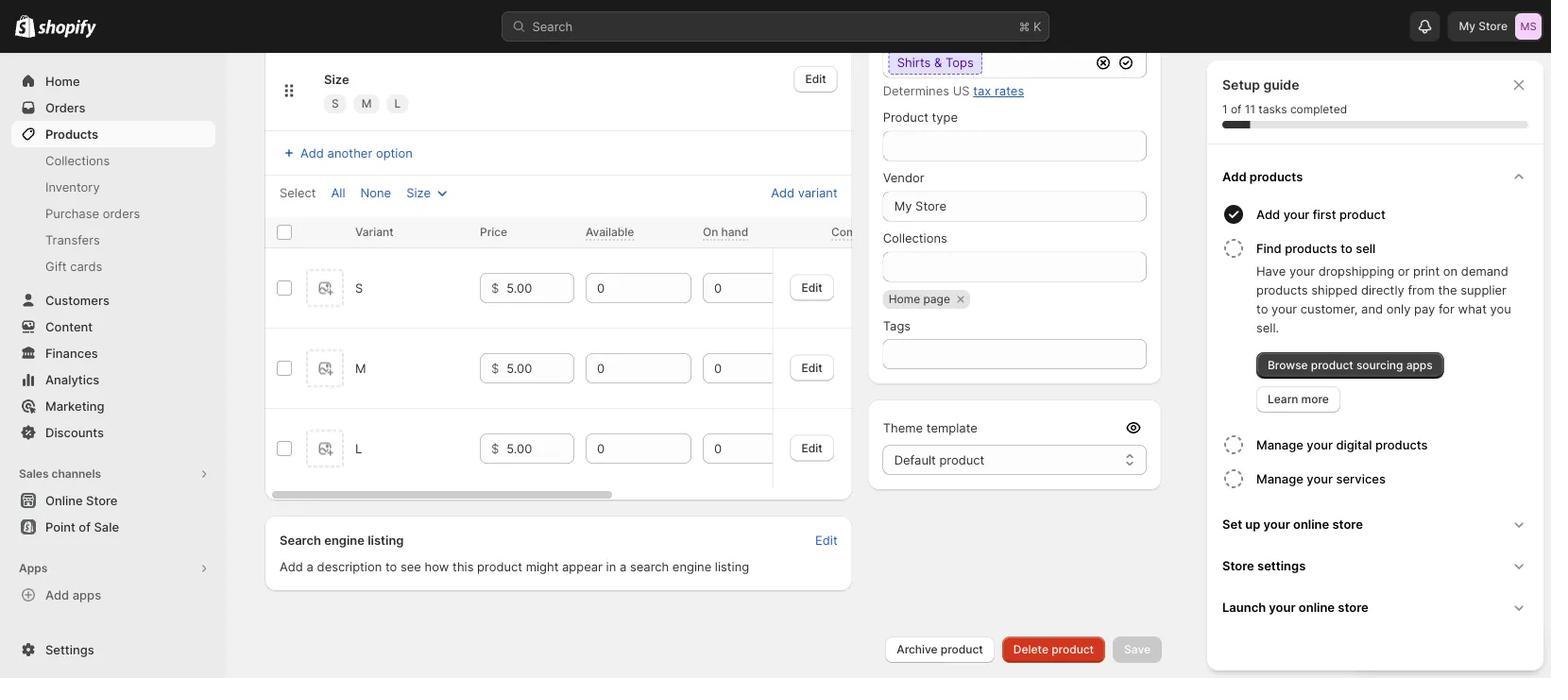 Task type: describe. For each thing, give the bounding box(es) containing it.
add apps
[[45, 588, 101, 602]]

Collections text field
[[883, 252, 1147, 282]]

guide
[[1263, 77, 1299, 93]]

edit button
[[794, 66, 838, 93]]

set up your online store
[[1222, 517, 1363, 531]]

0 vertical spatial size
[[324, 72, 349, 86]]

my store image
[[1515, 13, 1542, 40]]

point of sale button
[[0, 514, 227, 540]]

setup
[[1222, 77, 1260, 93]]

your for first
[[1284, 207, 1310, 222]]

1 vertical spatial m
[[355, 361, 366, 376]]

product for archive product
[[941, 643, 983, 657]]

archive product button
[[885, 637, 995, 663]]

analytics link
[[11, 367, 215, 393]]

1 vertical spatial store
[[1338, 600, 1369, 615]]

add for add apps
[[45, 588, 69, 602]]

add for add another option
[[300, 145, 324, 160]]

set
[[1222, 517, 1242, 531]]

delete product
[[1013, 643, 1094, 657]]

set up your online store button
[[1215, 504, 1536, 545]]

content link
[[11, 314, 215, 340]]

products up manage your services button at the right
[[1375, 437, 1428, 452]]

orders
[[103, 206, 140, 221]]

11
[[1245, 102, 1255, 116]]

sale
[[94, 520, 119, 534]]

another
[[327, 145, 372, 160]]

options element containing l
[[355, 441, 362, 456]]

⌘
[[1019, 19, 1030, 34]]

edit button
[[804, 527, 849, 554]]

1 vertical spatial collections
[[883, 231, 947, 246]]

apps inside find products to sell element
[[1406, 359, 1433, 372]]

search for search
[[532, 19, 573, 34]]

finances link
[[11, 340, 215, 367]]

discounts
[[45, 425, 104, 440]]

content
[[45, 319, 93, 334]]

available
[[586, 225, 634, 239]]

save
[[1124, 643, 1151, 657]]

my
[[1459, 19, 1476, 33]]

more
[[1301, 393, 1329, 406]]

home page link
[[889, 290, 950, 309]]

online
[[45, 493, 83, 508]]

analytics
[[45, 372, 99, 387]]

purchase orders link
[[11, 200, 215, 227]]

launch your online store
[[1222, 600, 1369, 615]]

your right the up
[[1264, 517, 1290, 531]]

to inside button
[[1341, 241, 1353, 256]]

or
[[1398, 264, 1410, 278]]

edit for l
[[802, 441, 822, 455]]

store inside the setup guide dialog
[[1222, 558, 1254, 573]]

1 horizontal spatial l
[[394, 97, 401, 111]]

edit for m
[[802, 361, 822, 374]]

k
[[1033, 19, 1042, 34]]

1 vertical spatial l
[[355, 441, 362, 456]]

home for home page
[[889, 292, 920, 306]]

might
[[526, 559, 559, 574]]

Tags text field
[[883, 339, 1147, 369]]

price
[[480, 225, 507, 239]]

home link
[[11, 68, 215, 94]]

cards
[[70, 259, 102, 273]]

this
[[453, 559, 474, 574]]

what
[[1458, 301, 1487, 316]]

sell
[[1356, 241, 1376, 256]]

product right this
[[477, 559, 522, 574]]

the
[[1438, 282, 1457, 297]]

product for product category
[[883, 27, 929, 42]]

archive product
[[897, 643, 983, 657]]

your for dropshipping
[[1289, 264, 1315, 278]]

sales
[[19, 467, 49, 481]]

learn more
[[1268, 393, 1329, 406]]

$ for m
[[491, 361, 499, 376]]

rates
[[995, 84, 1024, 98]]

archive
[[897, 643, 938, 657]]

shipped
[[1311, 282, 1358, 297]]

edit inside edit dropdown button
[[805, 72, 826, 86]]

edit link for m
[[790, 354, 834, 381]]

save button
[[1113, 637, 1162, 663]]

description
[[317, 559, 382, 574]]

1
[[1222, 102, 1228, 116]]

see
[[401, 559, 421, 574]]

transfers
[[45, 232, 100, 247]]

on hand
[[703, 225, 748, 239]]

store settings button
[[1215, 545, 1536, 587]]

tags
[[883, 318, 911, 333]]

have
[[1256, 264, 1286, 278]]

1 a from the left
[[307, 559, 314, 574]]

$ for s
[[491, 281, 499, 295]]

0 horizontal spatial engine
[[324, 533, 365, 547]]

learn
[[1268, 393, 1298, 406]]

of for sale
[[79, 520, 91, 534]]

and
[[1361, 301, 1383, 316]]

product for delete product
[[1052, 643, 1094, 657]]

0 vertical spatial s
[[332, 97, 339, 111]]

add for add a description to see how this product might appear in a search engine listing
[[280, 559, 303, 574]]

online store button
[[0, 487, 227, 514]]

purchase
[[45, 206, 99, 221]]

$ text field for s
[[507, 273, 574, 303]]

setup guide dialog
[[1207, 60, 1544, 671]]

sales channels
[[19, 467, 101, 481]]

purchase orders
[[45, 206, 140, 221]]

add a description to see how this product might appear in a search engine listing
[[280, 559, 749, 574]]

add products
[[1222, 169, 1303, 184]]

sales channels button
[[11, 461, 215, 487]]

collections link
[[11, 147, 215, 174]]

on
[[1443, 264, 1458, 278]]

gift cards
[[45, 259, 102, 273]]

add apps button
[[11, 582, 215, 608]]

mark find products to sell as done image
[[1222, 237, 1245, 260]]

manage your services
[[1256, 471, 1386, 486]]

product for default product
[[939, 452, 985, 467]]

find products to sell button
[[1256, 231, 1536, 262]]

vendor
[[883, 171, 924, 185]]

add variant button
[[760, 177, 849, 209]]

tax rates link
[[973, 84, 1024, 98]]

select
[[280, 185, 316, 200]]

edit for s
[[802, 280, 822, 294]]

settings
[[1257, 558, 1306, 573]]

add for add products
[[1222, 169, 1247, 184]]

1 of 11 tasks completed
[[1222, 102, 1347, 116]]



Task type: vqa. For each thing, say whether or not it's contained in the screenshot.
variants
no



Task type: locate. For each thing, give the bounding box(es) containing it.
of right 1
[[1231, 102, 1242, 116]]

1 horizontal spatial collections
[[883, 231, 947, 246]]

0 vertical spatial store
[[1479, 19, 1508, 33]]

of inside the setup guide dialog
[[1231, 102, 1242, 116]]

$ text field up $ text box
[[507, 353, 574, 384]]

Vendor text field
[[883, 191, 1147, 222]]

manage your services button
[[1256, 462, 1536, 496]]

1 vertical spatial home
[[889, 292, 920, 306]]

store right my
[[1479, 19, 1508, 33]]

0 horizontal spatial s
[[332, 97, 339, 111]]

0 horizontal spatial listing
[[368, 533, 404, 547]]

l up option at left
[[394, 97, 401, 111]]

you
[[1490, 301, 1511, 316]]

2 vertical spatial edit link
[[790, 435, 834, 461]]

size right none
[[406, 185, 431, 200]]

0 horizontal spatial store
[[86, 493, 118, 508]]

1 vertical spatial of
[[79, 520, 91, 534]]

variant
[[798, 185, 838, 200]]

point of sale link
[[11, 514, 215, 540]]

product for product type
[[883, 110, 929, 125]]

delete product button
[[1002, 637, 1105, 663]]

services
[[1336, 471, 1386, 486]]

store down services
[[1332, 517, 1363, 531]]

add down search engine listing
[[280, 559, 303, 574]]

marketing
[[45, 399, 104, 413]]

browse product sourcing apps
[[1268, 359, 1433, 372]]

your down manage your digital products
[[1307, 471, 1333, 486]]

discounts link
[[11, 419, 215, 446]]

size button
[[395, 179, 463, 206]]

0 vertical spatial collections
[[45, 153, 110, 168]]

engine up description
[[324, 533, 365, 547]]

have your dropshipping or print on demand products shipped directly from the supplier to your customer, and only pay for what you sell.
[[1256, 264, 1511, 335]]

0 horizontal spatial apps
[[72, 588, 101, 602]]

0 vertical spatial l
[[394, 97, 401, 111]]

only
[[1387, 301, 1411, 316]]

options element containing s
[[355, 281, 363, 295]]

2 vertical spatial store
[[1222, 558, 1254, 573]]

delete
[[1013, 643, 1049, 657]]

0 vertical spatial options element
[[355, 281, 363, 295]]

your for online
[[1269, 600, 1296, 615]]

search for search engine listing
[[280, 533, 321, 547]]

customers
[[45, 293, 110, 307]]

1 horizontal spatial home
[[889, 292, 920, 306]]

to left "see"
[[385, 559, 397, 574]]

store down store settings button
[[1338, 600, 1369, 615]]

1 horizontal spatial search
[[532, 19, 573, 34]]

products link
[[11, 121, 215, 147]]

online store link
[[11, 487, 215, 514]]

of inside button
[[79, 520, 91, 534]]

2 $ from the top
[[491, 361, 499, 376]]

None number field
[[586, 273, 663, 303], [703, 273, 780, 303], [586, 353, 663, 384], [703, 353, 780, 384], [586, 434, 663, 464], [703, 434, 780, 464], [586, 273, 663, 303], [703, 273, 780, 303], [586, 353, 663, 384], [703, 353, 780, 384], [586, 434, 663, 464], [703, 434, 780, 464]]

product category
[[883, 27, 984, 42]]

0 vertical spatial engine
[[324, 533, 365, 547]]

collections
[[45, 153, 110, 168], [883, 231, 947, 246]]

a
[[307, 559, 314, 574], [620, 559, 627, 574]]

on
[[703, 225, 718, 239]]

store for online store
[[86, 493, 118, 508]]

⌘ k
[[1019, 19, 1042, 34]]

$ text field
[[507, 434, 574, 464]]

$
[[491, 281, 499, 295], [491, 361, 499, 376], [491, 441, 499, 456]]

l
[[394, 97, 401, 111], [355, 441, 362, 456]]

listing up "see"
[[368, 533, 404, 547]]

determines us tax rates
[[883, 84, 1024, 98]]

1 vertical spatial s
[[355, 281, 363, 295]]

how
[[425, 559, 449, 574]]

search engine listing
[[280, 533, 404, 547]]

add down apps
[[45, 588, 69, 602]]

home for home
[[45, 74, 80, 88]]

0 horizontal spatial size
[[324, 72, 349, 86]]

1 vertical spatial product
[[883, 110, 929, 125]]

inventory
[[45, 179, 100, 194]]

2 edit link from the top
[[790, 354, 834, 381]]

of left the sale
[[79, 520, 91, 534]]

product right delete in the right bottom of the page
[[1052, 643, 1094, 657]]

2 product from the top
[[883, 110, 929, 125]]

product
[[883, 27, 929, 42], [883, 110, 929, 125]]

store settings
[[1222, 558, 1306, 573]]

find products to sell element
[[1219, 262, 1536, 413]]

product left category
[[883, 27, 929, 42]]

1 vertical spatial edit link
[[790, 354, 834, 381]]

3 $ from the top
[[491, 441, 499, 456]]

Product type text field
[[883, 131, 1147, 161]]

find products to sell
[[1256, 241, 1376, 256]]

pay
[[1414, 301, 1435, 316]]

1 vertical spatial $ text field
[[507, 353, 574, 384]]

listing
[[368, 533, 404, 547], [715, 559, 749, 574]]

of
[[1231, 102, 1242, 116], [79, 520, 91, 534]]

gift
[[45, 259, 67, 273]]

edit inside edit button
[[815, 533, 838, 547]]

product down template
[[939, 452, 985, 467]]

0 horizontal spatial l
[[355, 441, 362, 456]]

manage for manage your digital products
[[1256, 437, 1304, 452]]

determines
[[883, 84, 949, 98]]

size
[[324, 72, 349, 86], [406, 185, 431, 200]]

tax
[[973, 84, 991, 98]]

add left another
[[300, 145, 324, 160]]

products down add your first product
[[1285, 241, 1337, 256]]

size inside dropdown button
[[406, 185, 431, 200]]

1 vertical spatial listing
[[715, 559, 749, 574]]

mark manage your services as done image
[[1222, 468, 1245, 490]]

apps down apps button
[[72, 588, 101, 602]]

none button
[[349, 179, 403, 206]]

2 horizontal spatial store
[[1479, 19, 1508, 33]]

your up the sell.
[[1272, 301, 1297, 316]]

to left sell
[[1341, 241, 1353, 256]]

collections up home page
[[883, 231, 947, 246]]

1 horizontal spatial size
[[406, 185, 431, 200]]

launch your online store button
[[1215, 587, 1536, 628]]

product for browse product sourcing apps
[[1311, 359, 1353, 372]]

1 horizontal spatial apps
[[1406, 359, 1433, 372]]

edit link for l
[[790, 435, 834, 461]]

2 a from the left
[[620, 559, 627, 574]]

us
[[953, 84, 970, 98]]

your for digital
[[1307, 437, 1333, 452]]

0 horizontal spatial home
[[45, 74, 80, 88]]

options element
[[355, 281, 363, 295], [355, 361, 366, 376], [355, 441, 362, 456]]

edit
[[805, 72, 826, 86], [802, 280, 822, 294], [802, 361, 822, 374], [802, 441, 822, 455], [815, 533, 838, 547]]

size up add another option button
[[324, 72, 349, 86]]

0 vertical spatial product
[[883, 27, 929, 42]]

products inside button
[[1285, 241, 1337, 256]]

0 vertical spatial m
[[362, 97, 372, 111]]

$ for l
[[491, 441, 499, 456]]

your for services
[[1307, 471, 1333, 486]]

1 vertical spatial options element
[[355, 361, 366, 376]]

l up search engine listing
[[355, 441, 362, 456]]

products down have
[[1256, 282, 1308, 297]]

product
[[1340, 207, 1386, 222], [1311, 359, 1353, 372], [939, 452, 985, 467], [477, 559, 522, 574], [941, 643, 983, 657], [1052, 643, 1094, 657]]

add up find
[[1256, 207, 1280, 222]]

1 horizontal spatial s
[[355, 281, 363, 295]]

0 horizontal spatial of
[[79, 520, 91, 534]]

channels
[[51, 467, 101, 481]]

manage right mark manage your services as done icon
[[1256, 471, 1304, 486]]

1 horizontal spatial a
[[620, 559, 627, 574]]

0 vertical spatial apps
[[1406, 359, 1433, 372]]

shopify image
[[15, 15, 35, 38]]

3 options element from the top
[[355, 441, 362, 456]]

online down settings
[[1299, 600, 1335, 615]]

appear
[[562, 559, 603, 574]]

listing right search
[[715, 559, 749, 574]]

add down 1
[[1222, 169, 1247, 184]]

store for my store
[[1479, 19, 1508, 33]]

1 vertical spatial apps
[[72, 588, 101, 602]]

add another option
[[300, 145, 413, 160]]

1 horizontal spatial of
[[1231, 102, 1242, 116]]

browse product sourcing apps link
[[1256, 352, 1444, 379]]

sourcing
[[1356, 359, 1403, 372]]

0 horizontal spatial collections
[[45, 153, 110, 168]]

s up add another option button
[[332, 97, 339, 111]]

store up the sale
[[86, 493, 118, 508]]

products
[[1250, 169, 1303, 184], [1285, 241, 1337, 256], [1256, 282, 1308, 297], [1375, 437, 1428, 452]]

add for add your first product
[[1256, 207, 1280, 222]]

product up more
[[1311, 359, 1353, 372]]

none
[[360, 185, 391, 200]]

1 vertical spatial store
[[86, 493, 118, 508]]

3 edit link from the top
[[790, 435, 834, 461]]

add for add variant
[[771, 185, 795, 200]]

0 vertical spatial listing
[[368, 533, 404, 547]]

1 vertical spatial online
[[1299, 600, 1335, 615]]

products
[[45, 127, 98, 141]]

$ text field for m
[[507, 353, 574, 384]]

2 vertical spatial options element
[[355, 441, 362, 456]]

of for 11
[[1231, 102, 1242, 116]]

a left description
[[307, 559, 314, 574]]

$ text field
[[507, 273, 574, 303], [507, 353, 574, 384]]

0 vertical spatial $
[[491, 281, 499, 295]]

home up orders
[[45, 74, 80, 88]]

product right archive
[[941, 643, 983, 657]]

mark manage your digital products as done image
[[1222, 434, 1245, 456]]

a right in
[[620, 559, 627, 574]]

product up sell
[[1340, 207, 1386, 222]]

add inside 'button'
[[45, 588, 69, 602]]

manage down learn
[[1256, 437, 1304, 452]]

0 horizontal spatial to
[[385, 559, 397, 574]]

orders link
[[11, 94, 215, 121]]

s
[[332, 97, 339, 111], [355, 281, 363, 295]]

1 horizontal spatial engine
[[672, 559, 712, 574]]

collections up the inventory
[[45, 153, 110, 168]]

2 horizontal spatial to
[[1341, 241, 1353, 256]]

settings link
[[11, 637, 215, 663]]

2 manage from the top
[[1256, 471, 1304, 486]]

1 $ from the top
[[491, 281, 499, 295]]

to
[[1341, 241, 1353, 256], [1256, 301, 1268, 316], [385, 559, 397, 574]]

1 $ text field from the top
[[507, 273, 574, 303]]

store up launch
[[1222, 558, 1254, 573]]

products inside have your dropshipping or print on demand products shipped directly from the supplier to your customer, and only pay for what you sell.
[[1256, 282, 1308, 297]]

your up manage your services
[[1307, 437, 1333, 452]]

point of sale
[[45, 520, 119, 534]]

1 options element from the top
[[355, 281, 363, 295]]

0 vertical spatial manage
[[1256, 437, 1304, 452]]

home up tags
[[889, 292, 920, 306]]

0 vertical spatial home
[[45, 74, 80, 88]]

Product category text field
[[883, 48, 1090, 78]]

1 vertical spatial to
[[1256, 301, 1268, 316]]

from
[[1408, 282, 1435, 297]]

template
[[927, 420, 978, 435]]

0 vertical spatial search
[[532, 19, 573, 34]]

default
[[894, 452, 936, 467]]

your left first
[[1284, 207, 1310, 222]]

0 horizontal spatial a
[[307, 559, 314, 574]]

1 vertical spatial size
[[406, 185, 431, 200]]

manage for manage your services
[[1256, 471, 1304, 486]]

1 manage from the top
[[1256, 437, 1304, 452]]

options element containing m
[[355, 361, 366, 376]]

manage your digital products button
[[1256, 428, 1536, 462]]

marketing link
[[11, 393, 215, 419]]

your right launch
[[1269, 600, 1296, 615]]

$ text field down price
[[507, 273, 574, 303]]

product down the determines at the right top of the page
[[883, 110, 929, 125]]

products up add your first product
[[1250, 169, 1303, 184]]

hand
[[721, 225, 748, 239]]

point
[[45, 520, 75, 534]]

product inside delete product button
[[1052, 643, 1094, 657]]

1 product from the top
[[883, 27, 929, 42]]

shopify image
[[38, 19, 97, 38]]

add left variant
[[771, 185, 795, 200]]

apps right sourcing
[[1406, 359, 1433, 372]]

1 vertical spatial manage
[[1256, 471, 1304, 486]]

product inside archive product button
[[941, 643, 983, 657]]

0 vertical spatial $ text field
[[507, 273, 574, 303]]

s down variant
[[355, 281, 363, 295]]

product inside "add your first product" button
[[1340, 207, 1386, 222]]

2 vertical spatial to
[[385, 559, 397, 574]]

1 edit link from the top
[[790, 274, 834, 301]]

2 vertical spatial $
[[491, 441, 499, 456]]

0 horizontal spatial search
[[280, 533, 321, 547]]

find
[[1256, 241, 1282, 256]]

your down find products to sell
[[1289, 264, 1315, 278]]

supplier
[[1461, 282, 1507, 297]]

home page
[[889, 292, 950, 306]]

apps inside 'button'
[[72, 588, 101, 602]]

engine right search
[[672, 559, 712, 574]]

2 $ text field from the top
[[507, 353, 574, 384]]

0 vertical spatial online
[[1293, 517, 1329, 531]]

to up the sell.
[[1256, 301, 1268, 316]]

option
[[376, 145, 413, 160]]

online store
[[45, 493, 118, 508]]

up
[[1245, 517, 1261, 531]]

add inside 'button'
[[771, 185, 795, 200]]

customer,
[[1301, 301, 1358, 316]]

0 vertical spatial to
[[1341, 241, 1353, 256]]

1 horizontal spatial listing
[[715, 559, 749, 574]]

sell.
[[1256, 320, 1279, 335]]

1 horizontal spatial to
[[1256, 301, 1268, 316]]

add your first product
[[1256, 207, 1386, 222]]

to inside have your dropshipping or print on demand products shipped directly from the supplier to your customer, and only pay for what you sell.
[[1256, 301, 1268, 316]]

apps
[[1406, 359, 1433, 372], [72, 588, 101, 602]]

0 vertical spatial edit link
[[790, 274, 834, 301]]

product inside browse product sourcing apps link
[[1311, 359, 1353, 372]]

0 vertical spatial store
[[1332, 517, 1363, 531]]

1 vertical spatial search
[[280, 533, 321, 547]]

search
[[532, 19, 573, 34], [280, 533, 321, 547]]

online down manage your services
[[1293, 517, 1329, 531]]

1 horizontal spatial store
[[1222, 558, 1254, 573]]

0 vertical spatial of
[[1231, 102, 1242, 116]]

1 vertical spatial engine
[[672, 559, 712, 574]]

2 options element from the top
[[355, 361, 366, 376]]

edit link for s
[[790, 274, 834, 301]]

1 vertical spatial $
[[491, 361, 499, 376]]



